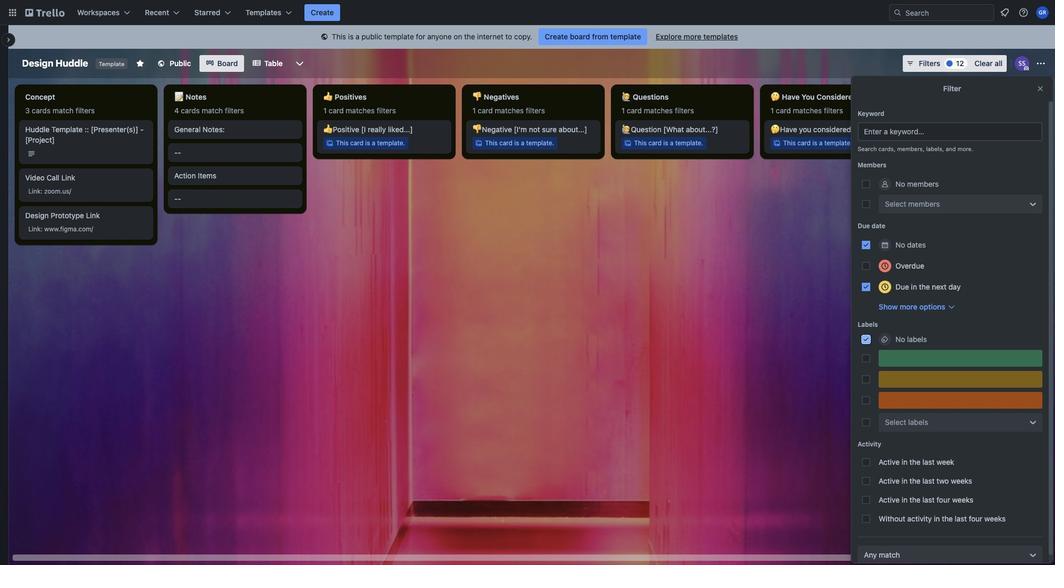 Task type: vqa. For each thing, say whether or not it's contained in the screenshot.
Active in the last four weeks's weeks
yes



Task type: describe. For each thing, give the bounding box(es) containing it.
date
[[872, 222, 886, 230]]

workspaces button
[[71, 4, 137, 21]]

card down 🙋question
[[649, 139, 662, 147]]

create for create board from template
[[545, 32, 568, 41]]

👍positive [i really liked...]
[[323, 125, 413, 134]]

clear
[[975, 59, 993, 68]]

liked...]
[[388, 125, 413, 134]]

in right activity
[[934, 515, 940, 524]]

a for 🤔 have you considered? 1 card matches filters
[[819, 139, 823, 147]]

this member is an admin of this board. image
[[1024, 66, 1029, 71]]

1 horizontal spatial template
[[99, 60, 125, 67]]

you
[[799, 125, 812, 134]]

card inside 👎 negatives 1 card matches filters
[[478, 106, 493, 115]]

card down you
[[798, 139, 811, 147]]

no dates
[[896, 241, 926, 249]]

👍 positives 1 card matches filters
[[323, 92, 396, 115]]

open information menu image
[[1019, 7, 1029, 18]]

create board from template
[[545, 32, 641, 41]]

activity
[[858, 441, 882, 448]]

🤔
[[771, 92, 780, 101]]

: for video
[[41, 187, 42, 195]]

design huddle
[[22, 58, 88, 69]]

weeks for active in the last two weeks
[[951, 477, 973, 486]]

general notes: link
[[174, 124, 296, 135]]

link down video
[[28, 187, 41, 195]]

this for 👎 negatives 1 card matches filters
[[485, 139, 498, 147]]

filters inside concept 3 cards match filters
[[76, 106, 95, 115]]

this left and
[[933, 139, 945, 147]]

huddle template :: [presenter(s)] - [project] link
[[25, 124, 147, 145]]

in for due in the next day
[[911, 283, 917, 291]]

day
[[949, 283, 961, 291]]

this for 🙋 questions 1 card matches filters
[[634, 139, 647, 147]]

recent
[[145, 8, 169, 17]]

0 notifications image
[[999, 6, 1011, 19]]

2 horizontal spatial match
[[879, 551, 900, 560]]

you
[[802, 92, 815, 101]]

back to home image
[[25, 4, 65, 21]]

considered?
[[817, 92, 861, 101]]

public button
[[151, 55, 197, 72]]

1 for 👍 positives 1 card matches filters
[[323, 106, 327, 115]]

all
[[995, 59, 1003, 68]]

action items link
[[174, 171, 296, 181]]

copy.
[[514, 32, 532, 41]]

template. for about...?]
[[675, 139, 703, 147]]

this is a public template for anyone on the internet to copy.
[[332, 32, 532, 41]]

this card is a template. for [what
[[634, 139, 703, 147]]

in for active in the last two weeks
[[902, 477, 908, 486]]

really
[[368, 125, 386, 134]]

board link
[[200, 55, 244, 72]]

and
[[946, 145, 956, 152]]

active for active in the last week
[[879, 458, 900, 467]]

🤔have you considered... link
[[771, 124, 893, 135]]

filters for 🙋 questions 1 card matches filters
[[675, 106, 694, 115]]

no for no dates
[[896, 241, 905, 249]]

👎negative [i'm not sure about...] link
[[473, 124, 594, 135]]

public
[[170, 59, 191, 68]]

without
[[879, 515, 906, 524]]

overdue
[[896, 262, 925, 270]]

search cards, members, labels, and more.
[[858, 145, 974, 152]]

concept
[[25, 92, 55, 101]]

the right activity
[[942, 515, 953, 524]]

[what
[[664, 125, 684, 134]]

more.
[[958, 145, 974, 152]]

labels for select labels
[[909, 418, 929, 427]]

🤔 have you considered? 1 card matches filters
[[771, 92, 861, 115]]

[i
[[361, 125, 366, 134]]

general notes:
[[174, 125, 225, 134]]

cards inside concept 3 cards match filters
[[32, 106, 51, 115]]

-- for 2nd -- link from the top of the page
[[174, 194, 181, 203]]

explore more templates link
[[650, 28, 745, 45]]

create for create
[[311, 8, 334, 17]]

www.figma.com/
[[44, 225, 93, 233]]

show more options
[[879, 302, 946, 311]]

is left public
[[348, 32, 354, 41]]

in for active in the last four weeks
[[902, 496, 908, 505]]

select for select labels
[[885, 418, 907, 427]]

templates button
[[239, 4, 298, 21]]

no for no labels
[[896, 335, 905, 344]]

card inside 🙋 questions 1 card matches filters
[[627, 106, 642, 115]]

Concept text field
[[19, 89, 153, 106]]

1 for 🙋 questions 1 card matches filters
[[622, 106, 625, 115]]

without activity in the last four weeks
[[879, 515, 1006, 524]]

card down the 👎negative
[[500, 139, 513, 147]]

🙋question
[[622, 125, 662, 134]]

action items
[[174, 171, 217, 180]]

- inside huddle template :: [presenter(s)] - [project]
[[140, 125, 144, 134]]

1 horizontal spatial four
[[969, 515, 983, 524]]

last for two
[[923, 477, 935, 486]]

anyone
[[427, 32, 452, 41]]

search
[[858, 145, 877, 152]]

recent button
[[139, 4, 186, 21]]

link right call
[[61, 173, 75, 182]]

design prototype link link : www.figma.com/
[[25, 211, 100, 233]]

select labels
[[885, 418, 929, 427]]

active in the last two weeks
[[879, 477, 973, 486]]

🙋 Questions text field
[[615, 89, 750, 106]]

filters for 👎 negatives 1 card matches filters
[[526, 106, 545, 115]]

👎negative
[[473, 125, 512, 134]]

link left www.figma.com/
[[28, 225, 41, 233]]

templates
[[246, 8, 281, 17]]

on
[[454, 32, 462, 41]]

this for 🤔 have you considered? 1 card matches filters
[[783, 139, 796, 147]]

show more options button
[[879, 302, 956, 312]]

this right 'sm' image
[[332, 32, 346, 41]]

board
[[570, 32, 590, 41]]

the for active in the last two weeks
[[910, 477, 921, 486]]

this card is a template. for [i'm
[[485, 139, 554, 147]]

items
[[198, 171, 217, 180]]

is for 👍 positives 1 card matches filters
[[365, 139, 370, 147]]

3
[[25, 106, 30, 115]]

huddle template :: [presenter(s)] - [project]
[[25, 125, 144, 144]]

12
[[956, 59, 964, 68]]

a for 👎 negatives 1 card matches filters
[[521, 139, 525, 147]]

this card is a template. for [i
[[336, 139, 405, 147]]

explore more templates
[[656, 32, 738, 41]]

Enter a keyword… text field
[[858, 122, 1043, 141]]

labels for no labels
[[907, 335, 927, 344]]

👍positive
[[323, 125, 359, 134]]

color: yellow, title: none element
[[879, 371, 1043, 388]]

next
[[932, 283, 947, 291]]

have
[[782, 92, 800, 101]]

🙋 questions 1 card matches filters
[[622, 92, 694, 115]]

close popover image
[[1037, 85, 1045, 93]]

search image
[[894, 8, 902, 17]]

👎negative [i'm not sure about...]
[[473, 125, 587, 134]]

matches for 👎 negatives
[[495, 106, 524, 115]]

❌blocker
[[920, 125, 955, 134]]

video call link link : zoom.us/
[[25, 173, 75, 195]]

1 template from the left
[[384, 32, 414, 41]]

template inside huddle template :: [presenter(s)] - [project]
[[52, 125, 83, 134]]

clear all
[[975, 59, 1003, 68]]

negatives
[[484, 92, 519, 101]]

link right prototype
[[86, 211, 100, 220]]

👍 Positives text field
[[317, 89, 452, 106]]

general
[[174, 125, 201, 134]]

🙋question [what about...?]
[[622, 125, 718, 134]]

week
[[937, 458, 955, 467]]

considered...
[[814, 125, 858, 134]]

table
[[264, 59, 283, 68]]

a for 👍 positives 1 card matches filters
[[372, 139, 375, 147]]



Task type: locate. For each thing, give the bounding box(es) containing it.
3 this card is a template. from the left
[[634, 139, 703, 147]]

1 vertical spatial due
[[896, 283, 909, 291]]

create up 'sm' image
[[311, 8, 334, 17]]

members up select members
[[907, 180, 939, 189]]

more inside button
[[900, 302, 918, 311]]

dates
[[907, 241, 926, 249]]

1 vertical spatial weeks
[[953, 496, 974, 505]]

filters for 👍 positives 1 card matches filters
[[377, 106, 396, 115]]

2 this card is a template. from the left
[[485, 139, 554, 147]]

1 this card is a template. from the left
[[336, 139, 405, 147]]

1 inside 👎 negatives 1 card matches filters
[[473, 106, 476, 115]]

questions
[[633, 92, 669, 101]]

2 filters from the left
[[225, 106, 244, 115]]

🤔 Have You Considered? text field
[[765, 89, 899, 106]]

2 template. from the left
[[526, 139, 554, 147]]

no up select members
[[896, 180, 905, 189]]

select up date
[[885, 200, 907, 208]]

0 vertical spatial labels
[[907, 335, 927, 344]]

0 vertical spatial due
[[858, 222, 870, 230]]

cards right 4
[[181, 106, 200, 115]]

to
[[506, 32, 512, 41]]

0 horizontal spatial due
[[858, 222, 870, 230]]

card down [i
[[350, 139, 364, 147]]

template. for really
[[377, 139, 405, 147]]

0 vertical spatial members
[[907, 180, 939, 189]]

1 template. from the left
[[377, 139, 405, 147]]

create inside create button
[[311, 8, 334, 17]]

👎 negatives 1 card matches filters
[[473, 92, 545, 115]]

3 filters from the left
[[377, 106, 396, 115]]

0 vertical spatial weeks
[[951, 477, 973, 486]]

2 vertical spatial active
[[879, 496, 900, 505]]

0 vertical spatial -- link
[[174, 148, 296, 158]]

sure
[[542, 125, 557, 134]]

matches down negatives
[[495, 106, 524, 115]]

1 vertical spatial template
[[52, 125, 83, 134]]

🙋
[[622, 92, 631, 101]]

matches inside 👍 positives 1 card matches filters
[[346, 106, 375, 115]]

keyword
[[858, 110, 885, 118]]

design prototype link link
[[25, 211, 147, 221]]

the for active in the last four weeks
[[910, 496, 921, 505]]

last down active in the last four weeks
[[955, 515, 967, 524]]

is
[[348, 32, 354, 41], [365, 139, 370, 147], [514, 139, 519, 147], [664, 139, 668, 147], [813, 139, 818, 147], [962, 139, 967, 147]]

cards right 3 at the left
[[32, 106, 51, 115]]

no left dates
[[896, 241, 905, 249]]

design for design huddle
[[22, 58, 53, 69]]

huddle
[[56, 58, 88, 69], [25, 125, 50, 134]]

in up active in the last two weeks
[[902, 458, 908, 467]]

due
[[858, 222, 870, 230], [896, 283, 909, 291]]

2 select from the top
[[885, 418, 907, 427]]

0 vertical spatial :
[[41, 187, 42, 195]]

design up concept
[[22, 58, 53, 69]]

5 filters from the left
[[675, 106, 694, 115]]

-- for 2nd -- link from the bottom
[[174, 148, 181, 157]]

the for active in the last week
[[910, 458, 921, 467]]

greg robinson (gregrobinson96) image
[[1037, 6, 1049, 19]]

select up the active in the last week on the bottom
[[885, 418, 907, 427]]

huddle inside huddle template :: [presenter(s)] - [project]
[[25, 125, 50, 134]]

4 template. from the left
[[825, 139, 853, 147]]

matches down you
[[793, 106, 822, 115]]

filters inside 🤔 have you considered? 1 card matches filters
[[824, 106, 843, 115]]

filters down 🤔 have you considered? text field
[[824, 106, 843, 115]]

template left :: on the top left of page
[[52, 125, 83, 134]]

1 horizontal spatial huddle
[[56, 58, 88, 69]]

1 vertical spatial four
[[969, 515, 983, 524]]

in up the without
[[902, 496, 908, 505]]

notes:
[[203, 125, 225, 134]]

primary element
[[0, 0, 1055, 25]]

starred button
[[188, 4, 237, 21]]

matches for 🙋 questions
[[644, 106, 673, 115]]

-- link down the 'general notes:' link
[[174, 148, 296, 158]]

[i'm
[[514, 125, 527, 134]]

create left board
[[545, 32, 568, 41]]

5 template. from the left
[[974, 139, 1002, 147]]

active for active in the last two weeks
[[879, 477, 900, 486]]

0 vertical spatial template
[[99, 60, 125, 67]]

2 -- from the top
[[174, 194, 181, 203]]

this down 👍positive
[[336, 139, 349, 147]]

2 -- link from the top
[[174, 194, 296, 204]]

1 vertical spatial create
[[545, 32, 568, 41]]

this down the 👎negative
[[485, 139, 498, 147]]

1 -- link from the top
[[174, 148, 296, 158]]

sm image
[[319, 32, 330, 43]]

explore
[[656, 32, 682, 41]]

1 down 👎
[[473, 106, 476, 115]]

1 vertical spatial select
[[885, 418, 907, 427]]

5 this card is a template. from the left
[[933, 139, 1002, 147]]

matches inside 🙋 questions 1 card matches filters
[[644, 106, 673, 115]]

in down the active in the last week on the bottom
[[902, 477, 908, 486]]

0 vertical spatial no
[[896, 180, 905, 189]]

star or unstar board image
[[136, 59, 145, 68]]

1 horizontal spatial more
[[900, 302, 918, 311]]

a down [i'm
[[521, 139, 525, 147]]

a left public
[[356, 32, 360, 41]]

last down active in the last two weeks
[[923, 496, 935, 505]]

1 down 🙋
[[622, 106, 625, 115]]

create
[[311, 8, 334, 17], [545, 32, 568, 41]]

📝 notes 4 cards match filters
[[174, 92, 244, 115]]

a for 🙋 questions 1 card matches filters
[[670, 139, 674, 147]]

1 vertical spatial active
[[879, 477, 900, 486]]

internet
[[477, 32, 504, 41]]

card down 🙋
[[627, 106, 642, 115]]

matches down positives
[[346, 106, 375, 115]]

a down '❌blocker' link in the top right of the page
[[969, 139, 972, 147]]

positives
[[335, 92, 367, 101]]

2 : from the top
[[41, 225, 42, 233]]

-- down action
[[174, 194, 181, 203]]

template. down considered...
[[825, 139, 853, 147]]

show menu image
[[1036, 58, 1047, 69]]

-- link
[[174, 148, 296, 158], [174, 194, 296, 204]]

1 inside 🙋 questions 1 card matches filters
[[622, 106, 625, 115]]

cards inside 📝 notes 4 cards match filters
[[181, 106, 200, 115]]

customize views image
[[294, 58, 305, 69]]

a down the 🙋question [what about...?]
[[670, 139, 674, 147]]

[presenter(s)]
[[91, 125, 138, 134]]

1 for 👎 negatives 1 card matches filters
[[473, 106, 476, 115]]

the right on
[[464, 32, 475, 41]]

members for no members
[[907, 180, 939, 189]]

weeks
[[951, 477, 973, 486], [953, 496, 974, 505], [985, 515, 1006, 524]]

1 vertical spatial :
[[41, 225, 42, 233]]

1 horizontal spatial template
[[611, 32, 641, 41]]

labels up the active in the last week on the bottom
[[909, 418, 929, 427]]

link
[[61, 173, 75, 182], [28, 187, 41, 195], [86, 211, 100, 220], [28, 225, 41, 233]]

1 horizontal spatial due
[[896, 283, 909, 291]]

the down the active in the last week on the bottom
[[910, 477, 921, 486]]

notes
[[186, 92, 207, 101]]

-- up action
[[174, 148, 181, 157]]

template left star or unstar board icon
[[99, 60, 125, 67]]

template inside the create board from template link
[[611, 32, 641, 41]]

design inside board name text field
[[22, 58, 53, 69]]

👎 Negatives text field
[[466, 89, 601, 106]]

📝
[[174, 92, 184, 101]]

0 horizontal spatial cards
[[32, 106, 51, 115]]

1 matches from the left
[[346, 106, 375, 115]]

filters down the 👎 negatives text box
[[526, 106, 545, 115]]

1 inside 👍 positives 1 card matches filters
[[323, 106, 327, 115]]

this card is a template. for you
[[783, 139, 853, 147]]

huddle inside board name text field
[[56, 58, 88, 69]]

3 template. from the left
[[675, 139, 703, 147]]

2 active from the top
[[879, 477, 900, 486]]

active for active in the last four weeks
[[879, 496, 900, 505]]

❌blocker link
[[920, 124, 1042, 135]]

👍positive [i really liked...] link
[[323, 124, 445, 135]]

2 matches from the left
[[495, 106, 524, 115]]

this down 🤔have
[[783, 139, 796, 147]]

1 vertical spatial -- link
[[174, 194, 296, 204]]

1 cards from the left
[[32, 106, 51, 115]]

2 1 from the left
[[473, 106, 476, 115]]

table link
[[246, 55, 289, 72]]

the
[[464, 32, 475, 41], [919, 283, 930, 291], [910, 458, 921, 467], [910, 477, 921, 486], [910, 496, 921, 505], [942, 515, 953, 524]]

1 active from the top
[[879, 458, 900, 467]]

📝 Notes text field
[[168, 89, 302, 106]]

1 vertical spatial design
[[25, 211, 49, 220]]

filters for 📝 notes 4 cards match filters
[[225, 106, 244, 115]]

0 horizontal spatial match
[[53, 106, 74, 115]]

stu smith (stusmith18) image
[[1015, 56, 1030, 71]]

Search field
[[902, 5, 994, 20]]

: down video
[[41, 187, 42, 195]]

card down '👍'
[[329, 106, 344, 115]]

template. down 👍positive [i really liked...] link
[[377, 139, 405, 147]]

matches inside 👎 negatives 1 card matches filters
[[495, 106, 524, 115]]

is down 👍positive [i really liked...]
[[365, 139, 370, 147]]

a down really
[[372, 139, 375, 147]]

👎
[[473, 92, 482, 101]]

template. down '❌blocker' link in the top right of the page
[[974, 139, 1002, 147]]

more
[[684, 32, 702, 41], [900, 302, 918, 311]]

2 no from the top
[[896, 241, 905, 249]]

2 template from the left
[[611, 32, 641, 41]]

match right any
[[879, 551, 900, 560]]

0 vertical spatial more
[[684, 32, 702, 41]]

1 vertical spatial no
[[896, 241, 905, 249]]

0 vertical spatial four
[[937, 496, 951, 505]]

last left week
[[923, 458, 935, 467]]

template. for considered...
[[825, 139, 853, 147]]

1 horizontal spatial create
[[545, 32, 568, 41]]

4 this card is a template. from the left
[[783, 139, 853, 147]]

active
[[879, 458, 900, 467], [879, 477, 900, 486], [879, 496, 900, 505]]

4 1 from the left
[[771, 106, 774, 115]]

1 filters from the left
[[76, 106, 95, 115]]

members for select members
[[909, 200, 940, 208]]

activity
[[908, 515, 932, 524]]

1 : from the top
[[41, 187, 42, 195]]

0 vertical spatial active
[[879, 458, 900, 467]]

filter
[[944, 84, 962, 93]]

card right labels,
[[947, 139, 960, 147]]

more right 'show' at the right bottom of the page
[[900, 302, 918, 311]]

🤔have you considered...
[[771, 125, 858, 134]]

matches down questions
[[644, 106, 673, 115]]

in up show more options
[[911, 283, 917, 291]]

members down no members
[[909, 200, 940, 208]]

no for no members
[[896, 180, 905, 189]]

due for due date
[[858, 222, 870, 230]]

the left the next
[[919, 283, 930, 291]]

6 filters from the left
[[824, 106, 843, 115]]

options
[[920, 302, 946, 311]]

1 1 from the left
[[323, 106, 327, 115]]

due up show more options
[[896, 283, 909, 291]]

card inside 🤔 have you considered? 1 card matches filters
[[776, 106, 791, 115]]

four
[[937, 496, 951, 505], [969, 515, 983, 524]]

-- link down the action items link
[[174, 194, 296, 204]]

no labels
[[896, 335, 927, 344]]

last
[[923, 458, 935, 467], [923, 477, 935, 486], [923, 496, 935, 505], [955, 515, 967, 524]]

1 vertical spatial huddle
[[25, 125, 50, 134]]

template left for at the top of the page
[[384, 32, 414, 41]]

2 vertical spatial no
[[896, 335, 905, 344]]

👍
[[323, 92, 333, 101]]

0 vertical spatial huddle
[[56, 58, 88, 69]]

active up the without
[[879, 496, 900, 505]]

prototype
[[51, 211, 84, 220]]

filters
[[919, 59, 941, 68]]

match inside concept 3 cards match filters
[[53, 106, 74, 115]]

0 vertical spatial design
[[22, 58, 53, 69]]

1 vertical spatial members
[[909, 200, 940, 208]]

match down concept text box
[[53, 106, 74, 115]]

match up notes:
[[202, 106, 223, 115]]

labels
[[907, 335, 927, 344], [909, 418, 929, 427]]

more right explore
[[684, 32, 702, 41]]

filters inside 📝 notes 4 cards match filters
[[225, 106, 244, 115]]

more for show
[[900, 302, 918, 311]]

filters down 👍 positives text field
[[377, 106, 396, 115]]

any
[[864, 551, 877, 560]]

labels down show more options button
[[907, 335, 927, 344]]

this for 👍 positives 1 card matches filters
[[336, 139, 349, 147]]

design inside design prototype link link : www.figma.com/
[[25, 211, 49, 220]]

0 horizontal spatial four
[[937, 496, 951, 505]]

3 no from the top
[[896, 335, 905, 344]]

cards,
[[879, 145, 896, 152]]

more for explore
[[684, 32, 702, 41]]

3 matches from the left
[[644, 106, 673, 115]]

this
[[332, 32, 346, 41], [336, 139, 349, 147], [485, 139, 498, 147], [634, 139, 647, 147], [783, 139, 796, 147], [933, 139, 945, 147]]

1 vertical spatial --
[[174, 194, 181, 203]]

0 vertical spatial select
[[885, 200, 907, 208]]

0 horizontal spatial more
[[684, 32, 702, 41]]

4 filters from the left
[[526, 106, 545, 115]]

huddle up concept text box
[[56, 58, 88, 69]]

1 inside 🤔 have you considered? 1 card matches filters
[[771, 106, 774, 115]]

huddle up [project]
[[25, 125, 50, 134]]

active down activity
[[879, 458, 900, 467]]

due for due in the next day
[[896, 283, 909, 291]]

1 vertical spatial labels
[[909, 418, 929, 427]]

template. down 🙋question [what about...?] link
[[675, 139, 703, 147]]

about...?]
[[686, 125, 718, 134]]

active in the last four weeks
[[879, 496, 974, 505]]

template. for not
[[526, 139, 554, 147]]

is down [i'm
[[514, 139, 519, 147]]

template. down not
[[526, 139, 554, 147]]

zoom.us/
[[44, 187, 71, 195]]

template right from
[[611, 32, 641, 41]]

labels
[[858, 321, 878, 329]]

filters inside 👎 negatives 1 card matches filters
[[526, 106, 545, 115]]

card down have
[[776, 106, 791, 115]]

this card is a template. down 👍positive [i really liked...]
[[336, 139, 405, 147]]

cards
[[32, 106, 51, 115], [181, 106, 200, 115]]

create button
[[305, 4, 340, 21]]

3 1 from the left
[[622, 106, 625, 115]]

is for 🤔 have you considered? 1 card matches filters
[[813, 139, 818, 147]]

active down the active in the last week on the bottom
[[879, 477, 900, 486]]

1 no from the top
[[896, 180, 905, 189]]

this card is a template. down '❌blocker' link in the top right of the page
[[933, 139, 1002, 147]]

card inside 👍 positives 1 card matches filters
[[329, 106, 344, 115]]

0 vertical spatial --
[[174, 148, 181, 157]]

this down 🙋question
[[634, 139, 647, 147]]

due left date
[[858, 222, 870, 230]]

::
[[85, 125, 89, 134]]

is for 🙋 questions 1 card matches filters
[[664, 139, 668, 147]]

is down the 🙋question [what about...?]
[[664, 139, 668, 147]]

card
[[329, 106, 344, 115], [478, 106, 493, 115], [627, 106, 642, 115], [776, 106, 791, 115], [350, 139, 364, 147], [500, 139, 513, 147], [649, 139, 662, 147], [798, 139, 811, 147], [947, 139, 960, 147]]

color: orange, title: none element
[[879, 392, 1043, 409]]

template
[[99, 60, 125, 67], [52, 125, 83, 134]]

1 -- from the top
[[174, 148, 181, 157]]

: left www.figma.com/
[[41, 225, 42, 233]]

card down 👎
[[478, 106, 493, 115]]

0 horizontal spatial template
[[52, 125, 83, 134]]

no members
[[896, 180, 939, 189]]

2 cards from the left
[[181, 106, 200, 115]]

🙋question [what about...?] link
[[622, 124, 744, 135]]

last left 'two'
[[923, 477, 935, 486]]

workspaces
[[77, 8, 120, 17]]

a down 🤔have you considered...
[[819, 139, 823, 147]]

filters down 📝 notes text box
[[225, 106, 244, 115]]

in for active in the last week
[[902, 458, 908, 467]]

: for design
[[41, 225, 42, 233]]

this card is a template. down the 🙋question [what about...?]
[[634, 139, 703, 147]]

1 horizontal spatial match
[[202, 106, 223, 115]]

match
[[53, 106, 74, 115], [202, 106, 223, 115], [879, 551, 900, 560]]

this card is a template. down [i'm
[[485, 139, 554, 147]]

design
[[22, 58, 53, 69], [25, 211, 49, 220]]

0 horizontal spatial huddle
[[25, 125, 50, 134]]

1 horizontal spatial cards
[[181, 106, 200, 115]]

matches for 👍 positives
[[346, 106, 375, 115]]

templates
[[704, 32, 738, 41]]

the up activity
[[910, 496, 921, 505]]

filters inside 👍 positives 1 card matches filters
[[377, 106, 396, 115]]

: inside design prototype link link : www.figma.com/
[[41, 225, 42, 233]]

create board from template link
[[539, 28, 648, 45]]

is for 👎 negatives 1 card matches filters
[[514, 139, 519, 147]]

color: green, title: none element
[[879, 350, 1043, 367]]

2 vertical spatial weeks
[[985, 515, 1006, 524]]

any match
[[864, 551, 900, 560]]

weeks for active in the last four weeks
[[953, 496, 974, 505]]

1 vertical spatial more
[[900, 302, 918, 311]]

design left prototype
[[25, 211, 49, 220]]

starred
[[194, 8, 220, 17]]

last for four
[[923, 496, 935, 505]]

3 active from the top
[[879, 496, 900, 505]]

--
[[174, 148, 181, 157], [174, 194, 181, 203]]

is down 🤔have you considered...
[[813, 139, 818, 147]]

4 matches from the left
[[793, 106, 822, 115]]

design for design prototype link link : www.figma.com/
[[25, 211, 49, 220]]

select for select members
[[885, 200, 907, 208]]

is right and
[[962, 139, 967, 147]]

Board name text field
[[17, 55, 93, 72]]

: inside video call link link : zoom.us/
[[41, 187, 42, 195]]

0 horizontal spatial create
[[311, 8, 334, 17]]

🤔have
[[771, 125, 797, 134]]

0 vertical spatial create
[[311, 8, 334, 17]]

matches inside 🤔 have you considered? 1 card matches filters
[[793, 106, 822, 115]]

match inside 📝 notes 4 cards match filters
[[202, 106, 223, 115]]

0 horizontal spatial template
[[384, 32, 414, 41]]

last for week
[[923, 458, 935, 467]]

not
[[529, 125, 540, 134]]

the for due in the next day
[[919, 283, 930, 291]]

concept 3 cards match filters
[[25, 92, 95, 115]]

filters inside 🙋 questions 1 card matches filters
[[675, 106, 694, 115]]

the up active in the last two weeks
[[910, 458, 921, 467]]

1 select from the top
[[885, 200, 907, 208]]



